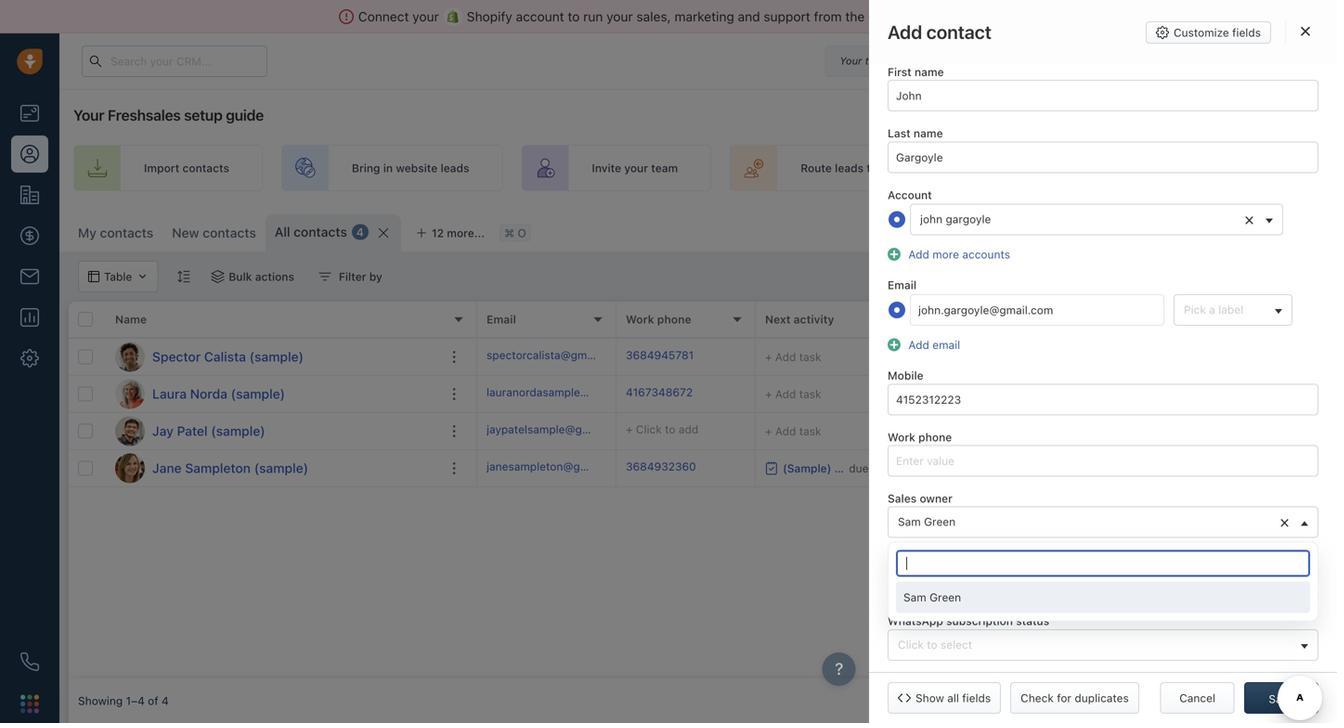 Task type: vqa. For each thing, say whether or not it's contained in the screenshot.
rightmost THE IN
yes



Task type: locate. For each thing, give the bounding box(es) containing it.
0 horizontal spatial fields
[[963, 692, 991, 705]]

press space to select this row. row
[[69, 339, 478, 376], [478, 339, 1338, 376], [69, 376, 478, 413], [478, 376, 1338, 413], [69, 413, 478, 451], [478, 413, 1338, 451], [69, 451, 478, 488], [478, 451, 1338, 488]]

0 vertical spatial import
[[144, 162, 180, 175]]

sam green up subscription
[[898, 516, 956, 529]]

new contacts button
[[163, 215, 266, 252], [172, 225, 256, 241]]

0 vertical spatial 4
[[357, 226, 364, 239]]

activity
[[794, 313, 835, 326]]

click to select
[[898, 577, 973, 590], [898, 639, 973, 652]]

0 vertical spatial sales
[[1184, 313, 1213, 326]]

green inside option
[[930, 591, 962, 604]]

a
[[1210, 303, 1216, 316]]

1 vertical spatial sales
[[888, 492, 917, 505]]

set
[[1302, 162, 1320, 175]]

subscription status
[[888, 554, 993, 567]]

1 horizontal spatial ×
[[1280, 512, 1290, 532]]

2 click to select button from the top
[[888, 630, 1319, 661]]

(sample) for spector calista (sample)
[[250, 349, 304, 365]]

spector calista (sample) link
[[152, 348, 304, 367]]

1 vertical spatial sales owner
[[888, 492, 953, 505]]

fields left close icon
[[1233, 26, 1262, 39]]

0 vertical spatial task
[[800, 351, 822, 364]]

1 row group from the left
[[69, 339, 478, 488]]

1 horizontal spatial owner
[[1216, 313, 1250, 326]]

pick a label button
[[1174, 294, 1293, 326]]

import inside 'button'
[[1093, 224, 1129, 237]]

email
[[888, 279, 917, 292], [487, 313, 516, 326]]

add
[[888, 21, 923, 43]]

in left the 21
[[914, 55, 922, 67]]

12 more... button
[[406, 220, 495, 246]]

work phone
[[626, 313, 692, 326], [888, 431, 953, 444]]

owner
[[1216, 313, 1250, 326], [920, 492, 953, 505]]

email up spectorcalista@gmail.com
[[487, 313, 516, 326]]

1 horizontal spatial work phone
[[888, 431, 953, 444]]

+ add task
[[766, 351, 822, 364], [766, 388, 822, 401], [766, 425, 822, 438]]

0 horizontal spatial sales owner
[[888, 492, 953, 505]]

0 horizontal spatial your
[[73, 106, 104, 124]]

1 vertical spatial name
[[914, 127, 944, 140]]

laura norda (sample)
[[152, 386, 285, 402]]

green up subscription status
[[924, 516, 956, 529]]

container_wx8msf4aqz5i3rn1 image for filter by button
[[319, 270, 332, 283]]

guide
[[226, 106, 264, 124]]

up
[[1323, 162, 1336, 175]]

filter
[[339, 270, 366, 283]]

1 horizontal spatial phone
[[919, 431, 953, 444]]

None search field
[[897, 551, 1311, 577]]

import down sales
[[1093, 224, 1129, 237]]

what's new image
[[1205, 54, 1218, 67]]

select down subscription status
[[941, 577, 973, 590]]

create sales sequence link
[[987, 145, 1213, 191]]

1 vertical spatial work
[[888, 431, 916, 444]]

3 + add task from the top
[[766, 425, 822, 438]]

sales left label
[[1184, 313, 1213, 326]]

contacts right new
[[203, 225, 256, 241]]

(sample) right sampleton
[[254, 461, 309, 476]]

bring in website leads link
[[281, 145, 503, 191]]

0 horizontal spatial team
[[652, 162, 678, 175]]

norda
[[190, 386, 228, 402]]

0 vertical spatial click
[[636, 423, 662, 436]]

set up 
[[1302, 162, 1338, 175]]

1 horizontal spatial sales owner
[[1184, 313, 1250, 326]]

lauranordasample@gmail.com
[[487, 386, 645, 399]]

your right the connect
[[413, 9, 439, 24]]

j image
[[115, 454, 145, 484]]

1 + add task from the top
[[766, 351, 822, 364]]

bulk actions
[[229, 270, 294, 283]]

click to select down whatsapp
[[898, 639, 973, 652]]

1 click to select from the top
[[898, 577, 973, 590]]

sales owner
[[1184, 313, 1250, 326], [888, 492, 953, 505]]

3 cell from the left
[[1314, 339, 1338, 375]]

0 vertical spatial work phone
[[626, 313, 692, 326]]

import contacts down sequence
[[1093, 224, 1179, 237]]

⌘
[[505, 227, 515, 240]]

2 cell from the left
[[1174, 339, 1314, 375]]

import contacts
[[144, 162, 229, 175], [1093, 224, 1179, 237]]

(sample) inside "jane sampleton (sample)" link
[[254, 461, 309, 476]]

cancel button
[[1161, 683, 1235, 714]]

1 vertical spatial click to select button
[[888, 630, 1319, 661]]

Mobile text field
[[888, 384, 1319, 416]]

0 vertical spatial import contacts
[[144, 162, 229, 175]]

click down subscription
[[898, 577, 924, 590]]

contacts inside 'button'
[[1132, 224, 1179, 237]]

(sample) inside spector calista (sample) link
[[250, 349, 304, 365]]

2 vertical spatial task
[[800, 425, 822, 438]]

team
[[652, 162, 678, 175], [908, 162, 935, 175]]

sam
[[898, 516, 921, 529], [904, 591, 927, 604]]

send email image
[[1164, 56, 1177, 68]]

+ for 18
[[766, 425, 773, 438]]

press space to select this row. row containing 54
[[478, 339, 1338, 376]]

1 horizontal spatial work
[[888, 431, 916, 444]]

sam green list box
[[897, 582, 1311, 614]]

1 click to select button from the top
[[888, 568, 1319, 600]]

create
[[1057, 162, 1093, 175]]

crm.
[[869, 9, 901, 24]]

0 vertical spatial click to select button
[[888, 568, 1319, 600]]

customize up what's new image
[[1174, 26, 1230, 39]]

3 task from the top
[[800, 425, 822, 438]]

import contacts inside 'button'
[[1093, 224, 1179, 237]]

select down whatsapp subscription status
[[941, 639, 973, 652]]

team up 'account'
[[908, 162, 935, 175]]

1 horizontal spatial customize
[[1174, 26, 1230, 39]]

task
[[800, 351, 822, 364], [800, 388, 822, 401], [800, 425, 822, 438]]

0 vertical spatial your
[[840, 55, 863, 67]]

1 horizontal spatial in
[[914, 55, 922, 67]]

+ for 37
[[766, 388, 773, 401]]

laura norda (sample) link
[[152, 385, 285, 404]]

work phone inside the add contact dialog
[[888, 431, 953, 444]]

1 vertical spatial click to select
[[898, 639, 973, 652]]

sam up subscription
[[898, 516, 921, 529]]

2 team from the left
[[908, 162, 935, 175]]

gargoyle
[[946, 213, 992, 226]]

Search your CRM... text field
[[82, 46, 268, 77]]

support
[[764, 9, 811, 24]]

contacts down sequence
[[1132, 224, 1179, 237]]

2 row group from the left
[[478, 339, 1338, 488]]

close image
[[1302, 26, 1311, 37]]

whatsapp
[[888, 615, 944, 628]]

janesampleton@gmail.com 3684932360
[[487, 460, 697, 473]]

0 horizontal spatial sales
[[888, 492, 917, 505]]

3684945781
[[626, 349, 694, 362]]

owner down 46
[[920, 492, 953, 505]]

sales inside the add contact dialog
[[888, 492, 917, 505]]

import contacts for the import contacts 'button'
[[1093, 224, 1179, 237]]

1 vertical spatial select
[[941, 639, 973, 652]]

0 vertical spatial customize
[[1174, 26, 1230, 39]]

4 up filter by at left top
[[357, 226, 364, 239]]

1 vertical spatial import
[[1093, 224, 1129, 237]]

sam green inside option
[[904, 591, 962, 604]]

+ add task for 37
[[766, 388, 822, 401]]

connect
[[358, 9, 409, 24]]

(sample) inside laura norda (sample) link
[[231, 386, 285, 402]]

(sample) down name row
[[250, 349, 304, 365]]

Start typing... email field
[[910, 294, 1165, 326]]

grid
[[69, 302, 1338, 679]]

j image
[[115, 417, 145, 446]]

click to select down subscription status
[[898, 577, 973, 590]]

1 vertical spatial sam green
[[904, 591, 962, 604]]

all contacts link
[[275, 223, 347, 242]]

work up 46
[[888, 431, 916, 444]]

add
[[1254, 224, 1275, 237], [909, 248, 930, 261], [909, 339, 930, 352], [776, 351, 797, 364], [776, 388, 797, 401], [776, 425, 797, 438]]

cell
[[1035, 339, 1174, 375], [1174, 339, 1314, 375], [1314, 339, 1338, 375]]

0 horizontal spatial phone
[[658, 313, 692, 326]]

email inside the add contact dialog
[[888, 279, 917, 292]]

0 vertical spatial green
[[924, 516, 956, 529]]

1 vertical spatial work phone
[[888, 431, 953, 444]]

1 vertical spatial phone
[[919, 431, 953, 444]]

team right invite
[[652, 162, 678, 175]]

0 vertical spatial sales owner
[[1184, 313, 1250, 326]]

(sample) down spector calista (sample) link
[[231, 386, 285, 402]]

0 horizontal spatial ×
[[1245, 209, 1255, 229]]

1 horizontal spatial import contacts
[[1093, 224, 1179, 237]]

0 horizontal spatial customize
[[960, 224, 1017, 237]]

sam inside option
[[904, 591, 927, 604]]

customize up the accounts
[[960, 224, 1017, 237]]

sam green up whatsapp
[[904, 591, 962, 604]]

name right first
[[915, 65, 945, 79]]

invite
[[592, 162, 622, 175]]

fields right all at bottom right
[[963, 692, 991, 705]]

1 vertical spatial your
[[73, 106, 104, 124]]

2 select from the top
[[941, 639, 973, 652]]

import for the import contacts 'button'
[[1093, 224, 1129, 237]]

team inside 'link'
[[908, 162, 935, 175]]

janesampleton@gmail.com link
[[487, 459, 627, 479]]

0 vertical spatial work
[[626, 313, 655, 326]]

press space to select this row. row containing spector calista (sample)
[[69, 339, 478, 376]]

1 vertical spatial status
[[1017, 615, 1050, 628]]

contacts down setup
[[183, 162, 229, 175]]

ends
[[887, 55, 911, 67]]

click to select button for subscription status
[[888, 568, 1319, 600]]

(sample) for jay patel (sample)
[[211, 424, 265, 439]]

1 vertical spatial customize
[[960, 224, 1017, 237]]

add email link
[[904, 339, 961, 352]]

0 horizontal spatial in
[[383, 162, 393, 175]]

task for 18
[[800, 425, 822, 438]]

0 horizontal spatial work
[[626, 313, 655, 326]]

1 team from the left
[[652, 162, 678, 175]]

1 horizontal spatial status
[[1017, 615, 1050, 628]]

4 right the of
[[162, 695, 169, 708]]

container_wx8msf4aqz5i3rn1 image inside customize table button
[[942, 224, 955, 237]]

1 vertical spatial sam
[[904, 591, 927, 604]]

explore plans link
[[987, 50, 1080, 72]]

2 leads from the left
[[835, 162, 864, 175]]

mobile
[[888, 369, 924, 382]]

0 vertical spatial email
[[888, 279, 917, 292]]

1 vertical spatial green
[[930, 591, 962, 604]]

customize for customize table
[[960, 224, 1017, 237]]

sam up whatsapp
[[904, 591, 927, 604]]

3684945781 link
[[626, 347, 694, 367]]

your right run
[[607, 9, 633, 24]]

bring
[[352, 162, 380, 175]]

your left trial at the right top
[[840, 55, 863, 67]]

to inside 'link'
[[867, 162, 878, 175]]

name row
[[69, 302, 478, 339]]

days
[[939, 55, 962, 67]]

your up 'account'
[[881, 162, 905, 175]]

leads right website
[[441, 162, 470, 175]]

add more accounts link
[[904, 248, 1011, 261]]

2 vertical spatial + add task
[[766, 425, 822, 438]]

owner right a
[[1216, 313, 1250, 326]]

0 vertical spatial name
[[915, 65, 945, 79]]

sales
[[1096, 162, 1124, 175]]

select for status
[[941, 577, 973, 590]]

1 vertical spatial email
[[487, 313, 516, 326]]

0 vertical spatial in
[[914, 55, 922, 67]]

phone up 3684945781 at the top of page
[[658, 313, 692, 326]]

(sample) for jane sampleton (sample)
[[254, 461, 309, 476]]

work up 3684945781 at the top of page
[[626, 313, 655, 326]]

next activity
[[766, 313, 835, 326]]

contact
[[1278, 224, 1319, 237]]

work phone up 46
[[888, 431, 953, 444]]

your
[[413, 9, 439, 24], [607, 9, 633, 24], [625, 162, 648, 175], [881, 162, 905, 175]]

1 task from the top
[[800, 351, 822, 364]]

row group containing 54
[[478, 339, 1338, 488]]

work
[[626, 313, 655, 326], [888, 431, 916, 444]]

name right last
[[914, 127, 944, 140]]

(sample) up jane sampleton (sample)
[[211, 424, 265, 439]]

work inside the add contact dialog
[[888, 431, 916, 444]]

1–4
[[126, 695, 145, 708]]

last
[[888, 127, 911, 140]]

0 horizontal spatial leads
[[441, 162, 470, 175]]

1 leads from the left
[[441, 162, 470, 175]]

email up score
[[888, 279, 917, 292]]

1 vertical spatial in
[[383, 162, 393, 175]]

0 vertical spatial ×
[[1245, 209, 1255, 229]]

0 vertical spatial status
[[959, 554, 993, 567]]

1 cell from the left
[[1035, 339, 1174, 375]]

your
[[840, 55, 863, 67], [73, 106, 104, 124]]

bulk
[[229, 270, 252, 283]]

green up whatsapp subscription status
[[930, 591, 962, 604]]

press space to select this row. row containing 18
[[478, 413, 1338, 451]]

1 horizontal spatial email
[[888, 279, 917, 292]]

0 horizontal spatial owner
[[920, 492, 953, 505]]

1 horizontal spatial 4
[[357, 226, 364, 239]]

all
[[948, 692, 960, 705]]

l image
[[115, 380, 145, 409]]

2 + add task from the top
[[766, 388, 822, 401]]

import contacts down setup
[[144, 162, 229, 175]]

0 horizontal spatial work phone
[[626, 313, 692, 326]]

1 select from the top
[[941, 577, 973, 590]]

leads right route
[[835, 162, 864, 175]]

click down whatsapp
[[898, 639, 924, 652]]

phone up 46
[[919, 431, 953, 444]]

your right invite
[[625, 162, 648, 175]]

1 vertical spatial click
[[898, 577, 924, 590]]

0 horizontal spatial email
[[487, 313, 516, 326]]

sam green
[[898, 516, 956, 529], [904, 591, 962, 604]]

0 vertical spatial click to select
[[898, 577, 973, 590]]

name for first name
[[915, 65, 945, 79]]

name
[[915, 65, 945, 79], [914, 127, 944, 140]]

(sample) for laura norda (sample)
[[231, 386, 285, 402]]

more
[[933, 248, 960, 261]]

2 vertical spatial click
[[898, 639, 924, 652]]

container_wx8msf4aqz5i3rn1 image inside bulk actions button
[[211, 270, 224, 283]]

janesampleton@gmail.com
[[487, 460, 627, 473]]

your left freshsales
[[73, 106, 104, 124]]

1 horizontal spatial sales
[[1184, 313, 1213, 326]]

plans
[[1040, 54, 1069, 67]]

spectorcalista@gmail.com link
[[487, 347, 625, 367]]

table
[[1020, 224, 1047, 237]]

duplicates
[[1075, 692, 1130, 705]]

1 vertical spatial task
[[800, 388, 822, 401]]

4167348672 link
[[626, 385, 693, 404]]

grid containing 54
[[69, 302, 1338, 679]]

row group
[[69, 339, 478, 488], [478, 339, 1338, 488]]

connect your
[[358, 9, 439, 24]]

1 vertical spatial import contacts
[[1093, 224, 1179, 237]]

0 horizontal spatial import contacts
[[144, 162, 229, 175]]

container_wx8msf4aqz5i3rn1 image
[[942, 224, 955, 237], [211, 270, 224, 283], [319, 270, 332, 283], [766, 462, 779, 475]]

0 vertical spatial + add task
[[766, 351, 822, 364]]

work phone up 3684945781 at the top of page
[[626, 313, 692, 326]]

spectorcalista@gmail.com 3684945781
[[487, 349, 694, 362]]

0 vertical spatial select
[[941, 577, 973, 590]]

1 horizontal spatial your
[[840, 55, 863, 67]]

(sample) inside jay patel (sample) link
[[211, 424, 265, 439]]

0 vertical spatial sam green
[[898, 516, 956, 529]]

sales owner inside grid
[[1184, 313, 1250, 326]]

import contacts for import contacts link
[[144, 162, 229, 175]]

0 horizontal spatial status
[[959, 554, 993, 567]]

customize inside the add contact dialog
[[1174, 26, 1230, 39]]

Work phone text field
[[888, 445, 1319, 477]]

owner inside the add contact dialog
[[920, 492, 953, 505]]

show all fields
[[916, 692, 991, 705]]

1 vertical spatial owner
[[920, 492, 953, 505]]

contact
[[927, 21, 992, 43]]

in right bring
[[383, 162, 393, 175]]

cancel
[[1180, 692, 1216, 705]]

1 vertical spatial fields
[[963, 692, 991, 705]]

1 horizontal spatial fields
[[1233, 26, 1262, 39]]

contacts
[[183, 162, 229, 175], [1132, 224, 1179, 237], [294, 224, 347, 240], [100, 225, 153, 241], [203, 225, 256, 241]]

and
[[738, 9, 761, 24]]

click down "4167348672" "link"
[[636, 423, 662, 436]]

1 vertical spatial ×
[[1280, 512, 1290, 532]]

1 vertical spatial + add task
[[766, 388, 822, 401]]

leads inside "link"
[[441, 162, 470, 175]]

sales down 46
[[888, 492, 917, 505]]

0 horizontal spatial import
[[144, 162, 180, 175]]

1 horizontal spatial team
[[908, 162, 935, 175]]

tags
[[1044, 313, 1070, 326]]

in
[[914, 55, 922, 67], [383, 162, 393, 175]]

phone image
[[20, 653, 39, 672]]

import down your freshsales setup guide
[[144, 162, 180, 175]]

spector
[[152, 349, 201, 365]]

1 horizontal spatial import
[[1093, 224, 1129, 237]]

container_wx8msf4aqz5i3rn1 image inside filter by button
[[319, 270, 332, 283]]

(sample)
[[250, 349, 304, 365], [231, 386, 285, 402], [211, 424, 265, 439], [254, 461, 309, 476]]

2 task from the top
[[800, 388, 822, 401]]

0 horizontal spatial 4
[[162, 695, 169, 708]]

your for your trial ends in 21 days
[[840, 55, 863, 67]]

press space to select this row. row containing 37
[[478, 376, 1338, 413]]

2 click to select from the top
[[898, 639, 973, 652]]

1 horizontal spatial leads
[[835, 162, 864, 175]]

my contacts
[[78, 225, 153, 241]]



Task type: describe. For each thing, give the bounding box(es) containing it.
21
[[925, 55, 936, 67]]

First name text field
[[888, 80, 1319, 112]]

add
[[679, 423, 699, 436]]

label
[[1219, 303, 1244, 316]]

click to select for subscription
[[898, 577, 973, 590]]

of
[[148, 695, 159, 708]]

1 vertical spatial 4
[[162, 695, 169, 708]]

explore
[[997, 54, 1037, 67]]

run
[[584, 9, 603, 24]]

customize for customize fields
[[1174, 26, 1230, 39]]

pick
[[1185, 303, 1207, 316]]

new contacts
[[172, 225, 256, 241]]

0 vertical spatial owner
[[1216, 313, 1250, 326]]

container_wx8msf4aqz5i3rn1 image for customize table button
[[942, 224, 955, 237]]

to inside row
[[665, 423, 676, 436]]

new
[[172, 225, 199, 241]]

jaypatelsample@gmail.com + click to add
[[487, 423, 699, 436]]

filter by
[[339, 270, 383, 283]]

4 inside all contacts 4
[[357, 226, 364, 239]]

press space to select this row. row containing laura norda (sample)
[[69, 376, 478, 413]]

first name
[[888, 65, 945, 79]]

score
[[905, 313, 937, 326]]

select for subscription
[[941, 639, 973, 652]]

email
[[933, 339, 961, 352]]

jay patel (sample)
[[152, 424, 265, 439]]

3684932360 link
[[626, 459, 697, 479]]

show
[[916, 692, 945, 705]]

last name
[[888, 127, 944, 140]]

× for john gargoyle
[[1245, 209, 1255, 229]]

press space to select this row. row containing 46
[[478, 451, 1338, 488]]

add more accounts
[[909, 248, 1011, 261]]

4167348672
[[626, 386, 693, 399]]

add inside add contact button
[[1254, 224, 1275, 237]]

subscription
[[888, 554, 956, 567]]

+ for 54
[[766, 351, 773, 364]]

0 vertical spatial fields
[[1233, 26, 1262, 39]]

0 vertical spatial sam
[[898, 516, 921, 529]]

phone inside the add contact dialog
[[919, 431, 953, 444]]

freshworks switcher image
[[20, 695, 39, 714]]

jane sampleton (sample)
[[152, 461, 309, 476]]

container_wx8msf4aqz5i3rn1 image for bulk actions button
[[211, 270, 224, 283]]

sequence
[[1127, 162, 1179, 175]]

create sales sequence
[[1057, 162, 1179, 175]]

the
[[846, 9, 865, 24]]

sales,
[[637, 9, 671, 24]]

trial
[[865, 55, 884, 67]]

calista
[[204, 349, 246, 365]]

add inside add more accounts button
[[909, 248, 930, 261]]

check for duplicates
[[1021, 692, 1130, 705]]

whatsapp subscription status
[[888, 615, 1050, 628]]

row group containing spector calista (sample)
[[69, 339, 478, 488]]

all contacts 4
[[275, 224, 364, 240]]

from
[[814, 9, 842, 24]]

for
[[1058, 692, 1072, 705]]

jane sampleton (sample) link
[[152, 459, 309, 478]]

your trial ends in 21 days
[[840, 55, 962, 67]]

import for import contacts link
[[144, 162, 180, 175]]

jane
[[152, 461, 182, 476]]

click to select for whatsapp
[[898, 639, 973, 652]]

your for your freshsales setup guide
[[73, 106, 104, 124]]

show all fields button
[[888, 683, 1002, 714]]

your inside 'link'
[[881, 162, 905, 175]]

add email
[[909, 339, 961, 352]]

add contact
[[888, 21, 992, 43]]

task for 54
[[800, 351, 822, 364]]

my
[[78, 225, 97, 241]]

add email button
[[888, 336, 966, 354]]

add contact dialog
[[870, 0, 1338, 724]]

contacts right the 'all'
[[294, 224, 347, 240]]

shopify
[[467, 9, 513, 24]]

route
[[801, 162, 832, 175]]

next
[[766, 313, 791, 326]]

phone element
[[11, 644, 48, 681]]

import contacts group
[[1068, 215, 1220, 246]]

task for 37
[[800, 388, 822, 401]]

Last name text field
[[888, 141, 1319, 173]]

contacts right my at the left of the page
[[100, 225, 153, 241]]

customize fields button
[[1147, 21, 1272, 44]]

click inside press space to select this row. row
[[636, 423, 662, 436]]

leads inside 'link'
[[835, 162, 864, 175]]

import contacts button
[[1068, 215, 1188, 246]]

click for subscription
[[898, 577, 924, 590]]

press space to select this row. row containing jay patel (sample)
[[69, 413, 478, 451]]

marketing
[[675, 9, 735, 24]]

sales owner inside the add contact dialog
[[888, 492, 953, 505]]

explore plans
[[997, 54, 1069, 67]]

name for last name
[[914, 127, 944, 140]]

add contact
[[1254, 224, 1319, 237]]

patel
[[177, 424, 208, 439]]

lauranordasample@gmail.com link
[[487, 385, 645, 404]]

website
[[396, 162, 438, 175]]

john gargoyle
[[921, 213, 992, 226]]

account
[[888, 188, 933, 201]]

import contacts link
[[73, 145, 263, 191]]

in inside "link"
[[383, 162, 393, 175]]

0 vertical spatial phone
[[658, 313, 692, 326]]

s image
[[115, 342, 145, 372]]

54
[[905, 348, 924, 366]]

none search field inside the add contact dialog
[[897, 551, 1311, 577]]

invite your team
[[592, 162, 678, 175]]

sam green option
[[897, 582, 1311, 614]]

save
[[1269, 693, 1295, 706]]

check for duplicates button
[[1011, 683, 1140, 714]]

add inside add email "button"
[[909, 339, 930, 352]]

+ add task for 54
[[766, 351, 822, 364]]

+ add task for 18
[[766, 425, 822, 438]]

customize table
[[960, 224, 1047, 237]]

shopify account to run your sales, marketing and support from the crm.
[[467, 9, 901, 24]]

jay patel (sample) link
[[152, 422, 265, 441]]

press space to select this row. row containing jane sampleton (sample)
[[69, 451, 478, 488]]

3684932360
[[626, 460, 697, 473]]

click for whatsapp
[[898, 639, 924, 652]]

save button
[[1245, 683, 1319, 714]]

showing 1–4 of 4
[[78, 695, 169, 708]]

pick a label
[[1185, 303, 1244, 316]]

12
[[432, 227, 444, 240]]

click to select button for whatsapp subscription status
[[888, 630, 1319, 661]]

× for sam green
[[1280, 512, 1290, 532]]

add contact button
[[1229, 215, 1329, 246]]

actions
[[255, 270, 294, 283]]

customize fields
[[1174, 26, 1262, 39]]

46
[[905, 459, 924, 477]]

invite your team link
[[522, 145, 712, 191]]

route leads to your team
[[801, 162, 935, 175]]



